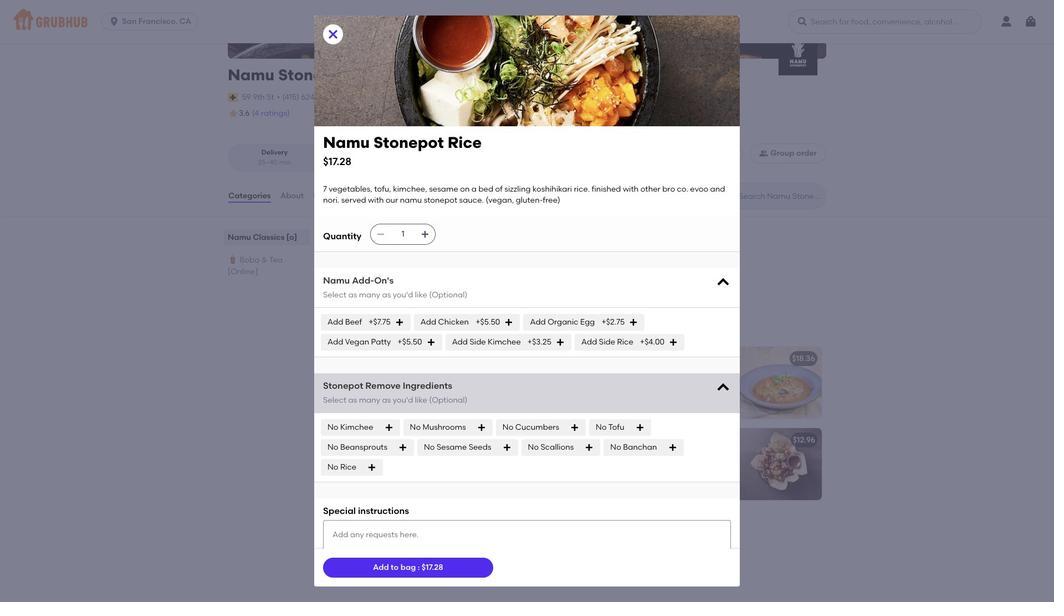 Task type: describe. For each thing, give the bounding box(es) containing it.
side for rice
[[599, 338, 616, 347]]

0 horizontal spatial bed
[[359, 381, 374, 391]]

korean
[[341, 556, 368, 565]]

0 vertical spatial free)
[[543, 196, 561, 205]]

delivery
[[262, 149, 288, 157]]

to
[[391, 563, 399, 573]]

0 vertical spatial 7 vegetables, tofu, kimchee, sesame on a bed of sizzling koshihikari rice. finished with other bro co. evoo and nori. served with our namu stonepot sauce. (vegan, gluten-free)
[[323, 185, 728, 205]]

1 vertical spatial 7 vegetables, tofu, kimchee, sesame on a bed of sizzling koshihikari rice. finished with other bro co. evoo and nori. served with our namu stonepot sauce. (vegan, gluten-free)
[[341, 370, 476, 425]]

1 vertical spatial served
[[359, 404, 384, 413]]

1 vertical spatial kimchee,
[[411, 370, 445, 380]]

categories
[[228, 191, 271, 201]]

add for add chicken
[[421, 318, 437, 327]]

of inside 25% off offer valid on qualifying orders of $25 or more.
[[343, 271, 351, 280]]

star icon image
[[228, 108, 239, 119]]

add for add vegan patty
[[328, 338, 343, 347]]

offer
[[343, 259, 363, 269]]

many for add-
[[359, 291, 381, 300]]

1 vertical spatial namu classics [o]
[[332, 321, 439, 335]]

1 vertical spatial namu
[[418, 404, 440, 413]]

(optional) for ingredients
[[429, 396, 468, 405]]

0 vertical spatial sauce.
[[459, 196, 484, 205]]

no cucumbers
[[503, 423, 560, 433]]

savory
[[434, 452, 458, 461]]

special
[[323, 506, 356, 517]]

free inside the best, crisp gluten-free tofu. served with our famous "kft" korean fried tofu sauce on the side.
[[424, 533, 439, 543]]

like for ingredients
[[415, 396, 428, 405]]

1 horizontal spatial nori.
[[341, 404, 357, 413]]

1 horizontal spatial tofu
[[609, 423, 625, 433]]

flakes,
[[341, 485, 365, 495]]

mi
[[354, 158, 362, 166]]

0 horizontal spatial nori.
[[323, 196, 340, 205]]

group
[[771, 149, 795, 158]]

0 vertical spatial tofu,
[[374, 185, 391, 194]]

1 vertical spatial sesame
[[447, 370, 476, 380]]

(415)
[[282, 92, 299, 102]]

"kft"
[[431, 544, 452, 554]]

0 vertical spatial sizzling
[[505, 185, 531, 194]]

stonepot remove ingredients select as many as you'd like (optional)
[[323, 381, 468, 405]]

up
[[646, 370, 656, 380]]

famous inside a perfect appetizer serving of our most popular best crisp gluten-free fried chicken with our famous "kfc" sauce
[[671, 474, 700, 484]]

ingredients
[[403, 381, 453, 392]]

$18.36
[[793, 354, 816, 364]]

rice for namu stonepot rice $17.28
[[448, 133, 482, 152]]

no for no rice
[[328, 463, 339, 472]]

1 vertical spatial tofu
[[396, 517, 412, 527]]

1 vertical spatial stonepot
[[442, 404, 475, 413]]

0 horizontal spatial free)
[[425, 415, 442, 425]]

a
[[590, 452, 595, 461]]

famous inside two sunny side up eggs, namu's famous dashi gravy and koshihikari rice. (gluten-free)
[[590, 381, 618, 391]]

$12.96 for the best, crisp gluten-free tofu. served with our famous "kft" korean fried tofu sauce on the side.
[[545, 517, 567, 527]]

pancake
[[341, 463, 374, 472]]

mochiko fried chicken
[[590, 436, 676, 445]]

mochiko for best,
[[341, 517, 373, 527]]

+$3.25
[[528, 338, 552, 347]]

rice for namu stonepot rice
[[403, 354, 420, 364]]

side for kimchee
[[470, 338, 486, 347]]

koshihikari for namu stonepot rice
[[414, 381, 453, 391]]

stonepot for namu stonepot
[[278, 65, 349, 84]]

our up input item quantity number field
[[386, 196, 398, 205]]

special instructions
[[323, 506, 409, 517]]

• (415) 624-3550
[[277, 92, 336, 102]]

main navigation navigation
[[0, 0, 1055, 43]]

[online]
[[228, 267, 258, 277]]

namu inside namu stonepot rice $17.28
[[323, 133, 370, 152]]

see details button
[[343, 288, 385, 308]]

or
[[367, 271, 375, 280]]

•
[[277, 92, 280, 102]]

0 vertical spatial kimchee
[[488, 338, 521, 347]]

(gluten-
[[607, 393, 637, 402]]

svg image inside san francisco, ca button
[[109, 16, 120, 27]]

fried for chicken
[[624, 436, 643, 445]]

lightly
[[341, 452, 366, 461]]

"kfc"
[[702, 474, 724, 484]]

1 vertical spatial other
[[390, 393, 410, 402]]

no tofu
[[596, 423, 625, 433]]

(optional) for on's
[[429, 291, 468, 300]]

namu inside namu add-on's select as many as you'd like (optional)
[[323, 276, 350, 286]]

0 horizontal spatial sizzling
[[385, 381, 412, 391]]

no for no beansprouts
[[328, 443, 339, 453]]

+$4.00
[[640, 338, 665, 347]]

0 vertical spatial vegetables,
[[329, 185, 373, 194]]

free inside a perfect appetizer serving of our most popular best crisp gluten-free fried chicken with our famous "kfc" sauce
[[707, 463, 722, 472]]

many for remove
[[359, 396, 381, 405]]

crispy
[[368, 452, 390, 461]]

🧋 boba & tea [online]
[[228, 256, 283, 277]]

no for no mushrooms
[[410, 423, 421, 433]]

1 horizontal spatial 7
[[341, 370, 345, 380]]

side
[[629, 370, 644, 380]]

0 vertical spatial stonepot
[[424, 196, 458, 205]]

instructions
[[358, 506, 409, 517]]

perfect
[[597, 452, 624, 461]]

1 vertical spatial evoo
[[440, 393, 458, 402]]

Special instructions text field
[[323, 521, 731, 562]]

0 vertical spatial sesame
[[429, 185, 459, 194]]

add for add organic egg
[[530, 318, 546, 327]]

no mushrooms
[[410, 423, 466, 433]]

namu up 🧋
[[228, 233, 251, 242]]

stonepot inside stonepot remove ingredients select as many as you'd like (optional)
[[323, 381, 364, 392]]

0 horizontal spatial namu classics [o]
[[228, 233, 297, 242]]

categories button
[[228, 176, 272, 216]]

on inside the best, crisp gluten-free tofu. served with our famous "kft" korean fried tofu sauce on the side.
[[430, 556, 440, 565]]

add side kimchee
[[452, 338, 521, 347]]

more.
[[377, 271, 399, 280]]

1 horizontal spatial koshihikari
[[533, 185, 572, 194]]

+$5.50 for add vegan patty
[[398, 338, 422, 347]]

cucumbers
[[516, 423, 560, 433]]

no rice
[[328, 463, 357, 472]]

namu stonepot logo image
[[779, 37, 818, 75]]

crisp inside the best, crisp gluten-free tofu. served with our famous "kft" korean fried tofu sauce on the side.
[[377, 533, 395, 543]]

like for on's
[[415, 291, 428, 300]]

1 vertical spatial finished
[[341, 393, 370, 402]]

sauce inside a perfect appetizer serving of our most popular best crisp gluten-free fried chicken with our famous "kfc" sauce
[[590, 485, 612, 495]]

(4
[[252, 109, 259, 118]]

0 horizontal spatial a
[[352, 381, 358, 391]]

0 horizontal spatial chicken
[[438, 318, 469, 327]]

tea
[[269, 256, 283, 265]]

1 vertical spatial [o]
[[422, 321, 439, 335]]

our down ingredients on the left of page
[[404, 404, 416, 413]]

namu's
[[680, 370, 709, 380]]

tofu.
[[441, 533, 458, 543]]

:
[[418, 563, 420, 573]]

the best, crisp gluten-free tofu. served with our famous "kft" korean fried tofu sauce on the side.
[[341, 533, 473, 565]]

1 horizontal spatial (vegan,
[[486, 196, 514, 205]]

no for no tofu
[[596, 423, 607, 433]]

0 vertical spatial co.
[[677, 185, 689, 194]]

&
[[262, 256, 268, 265]]

our down 'best'
[[657, 474, 670, 484]]

served
[[341, 544, 367, 554]]

on inside 25% off offer valid on qualifying orders of $25 or more.
[[384, 259, 394, 269]]

you'd for ingredients
[[393, 396, 413, 405]]

59 9th st button
[[241, 91, 275, 104]]

0 horizontal spatial 7
[[323, 185, 327, 194]]

1 horizontal spatial classics
[[370, 321, 419, 335]]

namu stonepot rice image
[[491, 347, 574, 419]]

a perfect appetizer serving of our most popular best crisp gluten-free fried chicken with our famous "kfc" sauce
[[590, 452, 724, 495]]

0 horizontal spatial bro
[[412, 393, 424, 402]]

lightly crispy and gooey savory pancake made with kimchee, scallion cabbage, yamaimo, bonito flakes, oko sauce, and kewpie mayo
[[341, 452, 475, 495]]

add to bag : $17.28
[[373, 563, 443, 573]]

namu down vegan at the left bottom of page
[[341, 354, 364, 364]]

most
[[590, 463, 608, 472]]

dashi
[[620, 381, 640, 391]]

two
[[590, 370, 603, 380]]

namu stonepot rice $17.28
[[323, 133, 482, 168]]

order
[[797, 149, 817, 158]]

free) inside two sunny side up eggs, namu's famous dashi gravy and koshihikari rice. (gluten-free)
[[637, 393, 655, 402]]

koshihikari for loco moco
[[682, 381, 721, 391]]

+$5.50 for add chicken
[[476, 318, 500, 327]]

san francisco, ca
[[122, 17, 191, 26]]

you'd for on's
[[393, 291, 413, 300]]

as up no kimchee
[[349, 396, 357, 405]]

popular
[[610, 463, 640, 472]]

francisco,
[[139, 17, 178, 26]]

beansprouts
[[340, 443, 388, 453]]

9th
[[253, 92, 265, 102]]

3.6
[[239, 109, 250, 118]]

$25
[[353, 271, 366, 280]]

beef
[[345, 318, 362, 327]]

with inside the best, crisp gluten-free tofu. served with our famous "kft" korean fried tofu sauce on the side.
[[369, 544, 385, 554]]

1 vertical spatial kimchee
[[340, 423, 374, 433]]

1 horizontal spatial finished
[[592, 185, 621, 194]]

0 vertical spatial other
[[641, 185, 661, 194]]

details
[[359, 293, 385, 302]]

remove
[[366, 381, 401, 392]]

0 horizontal spatial co.
[[426, 393, 438, 402]]

gluten- inside the best, crisp gluten-free tofu. served with our famous "kft" korean fried tofu sauce on the side.
[[397, 533, 424, 543]]

about button
[[280, 176, 305, 216]]

no sesame seeds
[[424, 443, 492, 453]]

no kimchee
[[328, 423, 374, 433]]

0 horizontal spatial sauce.
[[341, 415, 366, 425]]



Task type: vqa. For each thing, say whether or not it's contained in the screenshot.


Task type: locate. For each thing, give the bounding box(es) containing it.
stonepot for namu stonepot rice $17.28
[[374, 133, 444, 152]]

2 select from the top
[[323, 396, 347, 405]]

select for namu
[[323, 291, 347, 300]]

banchan
[[623, 443, 658, 453]]

$17.28 right the :
[[422, 563, 443, 573]]

appetizer
[[626, 452, 662, 461]]

no down no tofu
[[611, 443, 622, 453]]

[o]
[[287, 233, 297, 242], [422, 321, 439, 335]]

namu up the see
[[323, 276, 350, 286]]

other
[[641, 185, 661, 194], [390, 393, 410, 402]]

namu up 0.3 on the left
[[323, 133, 370, 152]]

0 vertical spatial bro
[[663, 185, 676, 194]]

0 vertical spatial (optional)
[[429, 291, 468, 300]]

many inside namu add-on's select as many as you'd like (optional)
[[359, 291, 381, 300]]

no for no cucumbers
[[503, 423, 514, 433]]

1 horizontal spatial evoo
[[691, 185, 709, 194]]

organic
[[548, 318, 579, 327]]

1 vertical spatial (vegan,
[[368, 415, 396, 425]]

1 vertical spatial fried
[[375, 517, 394, 527]]

0 vertical spatial namu classics [o]
[[228, 233, 297, 242]]

mochiko for perfect
[[590, 436, 622, 445]]

add chicken
[[421, 318, 469, 327]]

reviews button
[[313, 176, 345, 216]]

famous inside the best, crisp gluten-free tofu. served with our famous "kft" korean fried tofu sauce on the side.
[[401, 544, 429, 554]]

1 horizontal spatial other
[[641, 185, 661, 194]]

loco moco image
[[739, 347, 822, 419]]

add down add chicken
[[452, 338, 468, 347]]

sauce inside the best, crisp gluten-free tofu. served with our famous "kft" korean fried tofu sauce on the side.
[[406, 556, 428, 565]]

no down no mushrooms
[[424, 443, 435, 453]]

1 vertical spatial many
[[359, 396, 381, 405]]

25% off offer valid on qualifying orders of $25 or more.
[[343, 246, 458, 280]]

ratings)
[[261, 109, 290, 118]]

1 vertical spatial chicken
[[645, 436, 676, 445]]

$17.28 left mi
[[323, 155, 352, 168]]

+$5.50 up 'add side kimchee'
[[476, 318, 500, 327]]

group order button
[[751, 144, 827, 164]]

(optional) inside stonepot remove ingredients select as many as you'd like (optional)
[[429, 396, 468, 405]]

1 horizontal spatial crisp
[[660, 463, 678, 472]]

fried left tofu
[[370, 556, 387, 565]]

no beansprouts
[[328, 443, 388, 453]]

0 horizontal spatial tofu
[[396, 517, 412, 527]]

rice inside namu stonepot rice $17.28
[[448, 133, 482, 152]]

see details
[[343, 293, 385, 302]]

0 vertical spatial rice.
[[574, 185, 590, 194]]

$17.28
[[323, 155, 352, 168], [546, 354, 567, 364], [422, 563, 443, 573]]

1 horizontal spatial co.
[[677, 185, 689, 194]]

2 horizontal spatial $17.28
[[546, 354, 567, 364]]

rice. inside two sunny side up eggs, namu's famous dashi gravy and koshihikari rice. (gluten-free)
[[590, 393, 606, 402]]

promo image
[[476, 255, 517, 295]]

namu classics [o] up &
[[228, 233, 297, 242]]

0 vertical spatial famous
[[590, 381, 618, 391]]

no left mini
[[328, 443, 339, 453]]

served down the remove
[[359, 404, 384, 413]]

sauce right tofu
[[406, 556, 428, 565]]

kimchee, up yamaimo,
[[418, 463, 452, 472]]

like inside namu add-on's select as many as you'd like (optional)
[[415, 291, 428, 300]]

mochiko down special instructions
[[341, 517, 373, 527]]

1 side from the left
[[470, 338, 486, 347]]

crisp down serving
[[660, 463, 678, 472]]

mini okonomiyaki
[[341, 436, 409, 445]]

you'd inside namu add-on's select as many as you'd like (optional)
[[393, 291, 413, 300]]

0 vertical spatial evoo
[[691, 185, 709, 194]]

Input item quantity number field
[[391, 225, 415, 245]]

option group
[[228, 144, 418, 172]]

fried
[[624, 436, 643, 445], [375, 517, 394, 527]]

add left vegan at the left bottom of page
[[328, 338, 343, 347]]

free up "kfc"
[[707, 463, 722, 472]]

1 horizontal spatial fried
[[624, 436, 643, 445]]

namu up vegan at the left bottom of page
[[332, 321, 368, 335]]

co. down ingredients on the left of page
[[426, 393, 438, 402]]

about
[[280, 191, 304, 201]]

namu stonepot rice
[[341, 354, 420, 364]]

kimchee, inside the lightly crispy and gooey savory pancake made with kimchee, scallion cabbage, yamaimo, bonito flakes, oko sauce, and kewpie mayo
[[418, 463, 452, 472]]

0 vertical spatial kimchee,
[[393, 185, 427, 194]]

classics up 'patty'
[[370, 321, 419, 335]]

2 like from the top
[[415, 396, 428, 405]]

loco moco
[[590, 354, 631, 364]]

fried down instructions on the left of the page
[[375, 517, 394, 527]]

$17.28 inside namu stonepot rice $17.28
[[323, 155, 352, 168]]

1 vertical spatial +$5.50
[[398, 338, 422, 347]]

namu classics [o] up 'patty'
[[332, 321, 439, 335]]

people icon image
[[760, 149, 769, 158]]

no left cucumbers
[[503, 423, 514, 433]]

namu up no mushrooms
[[418, 404, 440, 413]]

like inside stonepot remove ingredients select as many as you'd like (optional)
[[415, 396, 428, 405]]

mini okonomiyaki image
[[491, 429, 574, 501]]

crisp inside a perfect appetizer serving of our most popular best crisp gluten-free fried chicken with our famous "kfc" sauce
[[660, 463, 678, 472]]

mochiko fried tofu image
[[491, 510, 574, 582]]

famous down serving
[[671, 474, 700, 484]]

2 vertical spatial rice.
[[590, 393, 606, 402]]

1 horizontal spatial a
[[472, 185, 477, 194]]

with inside a perfect appetizer serving of our most popular best crisp gluten-free fried chicken with our famous "kfc" sauce
[[640, 474, 655, 484]]

svg image
[[1025, 15, 1038, 28], [109, 16, 120, 27], [797, 16, 809, 27], [327, 28, 340, 41], [505, 318, 514, 327], [630, 318, 638, 327], [427, 338, 436, 347], [556, 338, 565, 347], [669, 338, 678, 347], [385, 424, 394, 433], [571, 424, 580, 433], [399, 444, 408, 453], [669, 444, 677, 453], [368, 464, 377, 473]]

2 vertical spatial $17.28
[[422, 563, 443, 573]]

$12.96 for a perfect appetizer serving of our most popular best crisp gluten-free fried chicken with our famous "kfc" sauce
[[793, 436, 816, 445]]

kewpie
[[426, 485, 452, 495]]

add organic egg
[[530, 318, 595, 327]]

evoo left search icon
[[691, 185, 709, 194]]

(4 ratings)
[[252, 109, 290, 118]]

crisp down mochiko fried tofu
[[377, 533, 395, 543]]

1 vertical spatial classics
[[370, 321, 419, 335]]

1 vertical spatial tofu,
[[392, 370, 409, 380]]

1 vertical spatial a
[[352, 381, 358, 391]]

stonepot
[[278, 65, 349, 84], [374, 133, 444, 152], [366, 354, 401, 364], [323, 381, 364, 392]]

the
[[341, 533, 355, 543]]

no for no banchan
[[611, 443, 622, 453]]

7 vegetables, tofu, kimchee, sesame on a bed of sizzling koshihikari rice. finished with other bro co. evoo and nori. served with our namu stonepot sauce. (vegan, gluten-free)
[[323, 185, 728, 205], [341, 370, 476, 425]]

+$5.50 right 'patty'
[[398, 338, 422, 347]]

vegetables, up the remove
[[347, 370, 390, 380]]

2 (optional) from the top
[[429, 396, 468, 405]]

famous up the :
[[401, 544, 429, 554]]

1 horizontal spatial side
[[599, 338, 616, 347]]

nori. up quantity
[[323, 196, 340, 205]]

serving
[[664, 452, 691, 461]]

boba
[[240, 256, 260, 265]]

1 vertical spatial bed
[[359, 381, 374, 391]]

tofu, down pickup 0.3 mi
[[374, 185, 391, 194]]

pickup
[[360, 149, 383, 157]]

stonepot inside namu stonepot rice $17.28
[[374, 133, 444, 152]]

1 like from the top
[[415, 291, 428, 300]]

select up add beef
[[323, 291, 347, 300]]

min
[[279, 158, 291, 166]]

mochiko fried tofu
[[341, 517, 412, 527]]

san francisco, ca button
[[102, 13, 203, 31]]

kimchee, down namu stonepot rice $17.28
[[393, 185, 427, 194]]

mochiko fried chicken image
[[739, 429, 822, 501]]

like
[[415, 291, 428, 300], [415, 396, 428, 405]]

no up no beansprouts
[[328, 423, 339, 433]]

2 vertical spatial kimchee,
[[418, 463, 452, 472]]

0 horizontal spatial famous
[[401, 544, 429, 554]]

nori.
[[323, 196, 340, 205], [341, 404, 357, 413]]

$17.28 down +$3.25
[[546, 354, 567, 364]]

many inside stonepot remove ingredients select as many as you'd like (optional)
[[359, 396, 381, 405]]

0 horizontal spatial evoo
[[440, 393, 458, 402]]

1 vertical spatial sauce.
[[341, 415, 366, 425]]

fried inside the best, crisp gluten-free tofu. served with our famous "kft" korean fried tofu sauce on the side.
[[370, 556, 387, 565]]

1 you'd from the top
[[393, 291, 413, 300]]

0 vertical spatial tofu
[[609, 423, 625, 433]]

group order
[[771, 149, 817, 158]]

[o] down about button
[[287, 233, 297, 242]]

1 vertical spatial nori.
[[341, 404, 357, 413]]

fried
[[590, 474, 607, 484], [370, 556, 387, 565]]

sesame
[[437, 443, 467, 453]]

1 horizontal spatial $12.96
[[793, 436, 816, 445]]

tofu, up stonepot remove ingredients select as many as you'd like (optional)
[[392, 370, 409, 380]]

1 vertical spatial select
[[323, 396, 347, 405]]

gluten- inside a perfect appetizer serving of our most popular best crisp gluten-free fried chicken with our famous "kfc" sauce
[[680, 463, 707, 472]]

0 vertical spatial classics
[[253, 233, 285, 242]]

oko
[[367, 485, 380, 495]]

1 horizontal spatial sauce.
[[459, 196, 484, 205]]

namu
[[400, 196, 422, 205], [418, 404, 440, 413]]

pickup 0.3 mi
[[342, 149, 383, 166]]

no banchan
[[611, 443, 658, 453]]

kimchee up mini
[[340, 423, 374, 433]]

no for no kimchee
[[328, 423, 339, 433]]

0 horizontal spatial +$5.50
[[398, 338, 422, 347]]

25%
[[343, 246, 360, 256]]

kimchee,
[[393, 185, 427, 194], [411, 370, 445, 380], [418, 463, 452, 472]]

0 vertical spatial select
[[323, 291, 347, 300]]

you'd down the remove
[[393, 396, 413, 405]]

0 horizontal spatial finished
[[341, 393, 370, 402]]

select up no kimchee
[[323, 396, 347, 405]]

kimchee, up ingredients on the left of page
[[411, 370, 445, 380]]

0 vertical spatial mochiko
[[590, 436, 622, 445]]

mochiko down no tofu
[[590, 436, 622, 445]]

kimchee left +$3.25
[[488, 338, 521, 347]]

bro
[[663, 185, 676, 194], [412, 393, 424, 402]]

add for add beef
[[328, 318, 343, 327]]

subscription pass image
[[228, 93, 239, 102]]

1 select from the top
[[323, 291, 347, 300]]

no left pancake
[[328, 463, 339, 472]]

0 vertical spatial $12.96
[[793, 436, 816, 445]]

2 vertical spatial famous
[[401, 544, 429, 554]]

like down the qualifying
[[415, 291, 428, 300]]

sauce down most
[[590, 485, 612, 495]]

2 horizontal spatial koshihikari
[[682, 381, 721, 391]]

as down "add-"
[[349, 291, 357, 300]]

rice for add side rice
[[618, 338, 634, 347]]

made
[[376, 463, 399, 472]]

0 vertical spatial sauce
[[590, 485, 612, 495]]

the
[[442, 556, 454, 565]]

[o] right +$7.75
[[422, 321, 439, 335]]

add left beef
[[328, 318, 343, 327]]

of inside a perfect appetizer serving of our most popular best crisp gluten-free fried chicken with our famous "kfc" sauce
[[693, 452, 700, 461]]

select inside namu add-on's select as many as you'd like (optional)
[[323, 291, 347, 300]]

1 many from the top
[[359, 291, 381, 300]]

patty
[[371, 338, 391, 347]]

select inside stonepot remove ingredients select as many as you'd like (optional)
[[323, 396, 347, 405]]

on's
[[374, 276, 394, 286]]

(optional) down ingredients on the left of page
[[429, 396, 468, 405]]

gravy
[[642, 381, 663, 391]]

famous down two
[[590, 381, 618, 391]]

1 horizontal spatial [o]
[[422, 321, 439, 335]]

1 vertical spatial $17.28
[[546, 354, 567, 364]]

2 many from the top
[[359, 396, 381, 405]]

and inside two sunny side up eggs, namu's famous dashi gravy and koshihikari rice. (gluten-free)
[[665, 381, 680, 391]]

evoo down ingredients on the left of page
[[440, 393, 458, 402]]

0 vertical spatial free
[[707, 463, 722, 472]]

add vegan patty
[[328, 338, 391, 347]]

evoo
[[691, 185, 709, 194], [440, 393, 458, 402]]

2 you'd from the top
[[393, 396, 413, 405]]

1 horizontal spatial $17.28
[[422, 563, 443, 573]]

fried for chicken
[[590, 474, 607, 484]]

vegetables, down 0.3 on the left
[[329, 185, 373, 194]]

1 vertical spatial 7
[[341, 370, 345, 380]]

tofu up mochiko fried chicken
[[609, 423, 625, 433]]

add up loco
[[582, 338, 598, 347]]

svg image
[[377, 230, 386, 239], [421, 230, 430, 239], [716, 275, 731, 291], [395, 318, 404, 327], [716, 381, 731, 396], [477, 424, 486, 433], [636, 424, 645, 433], [503, 444, 512, 453], [585, 444, 594, 453]]

0 horizontal spatial koshihikari
[[414, 381, 453, 391]]

option group containing delivery 25–40 min
[[228, 144, 418, 172]]

1 horizontal spatial sizzling
[[505, 185, 531, 194]]

no
[[328, 423, 339, 433], [410, 423, 421, 433], [503, 423, 514, 433], [596, 423, 607, 433], [328, 443, 339, 453], [424, 443, 435, 453], [528, 443, 539, 453], [611, 443, 622, 453], [328, 463, 339, 472]]

(415) 624-3550 button
[[282, 92, 336, 103]]

tofu,
[[374, 185, 391, 194], [392, 370, 409, 380]]

many down the remove
[[359, 396, 381, 405]]

you'd inside stonepot remove ingredients select as many as you'd like (optional)
[[393, 396, 413, 405]]

like down ingredients on the left of page
[[415, 396, 428, 405]]

0 vertical spatial [o]
[[287, 233, 297, 242]]

0 vertical spatial crisp
[[660, 463, 678, 472]]

best
[[642, 463, 658, 472]]

59 9th st
[[242, 92, 274, 102]]

bonito
[[450, 474, 474, 484]]

add up +$3.25
[[530, 318, 546, 327]]

add for add side kimchee
[[452, 338, 468, 347]]

0 vertical spatial fried
[[624, 436, 643, 445]]

reviews
[[313, 191, 344, 201]]

1 vertical spatial free)
[[637, 393, 655, 402]]

free up "kft" at the left bottom
[[424, 533, 439, 543]]

select
[[323, 291, 347, 300], [323, 396, 347, 405]]

namu up input item quantity number field
[[400, 196, 422, 205]]

+$2.75
[[602, 318, 625, 327]]

Search Namu Stonepot search field
[[738, 191, 823, 202]]

search icon image
[[722, 190, 735, 203]]

with inside the lightly crispy and gooey savory pancake made with kimchee, scallion cabbage, yamaimo, bonito flakes, oko sauce, and kewpie mayo
[[400, 463, 416, 472]]

1 horizontal spatial famous
[[590, 381, 618, 391]]

as down on's
[[382, 291, 391, 300]]

1 horizontal spatial sauce
[[590, 485, 612, 495]]

1 horizontal spatial tofu,
[[392, 370, 409, 380]]

okonomiyaki
[[359, 436, 409, 445]]

no for no sesame seeds
[[424, 443, 435, 453]]

no for no scallions
[[528, 443, 539, 453]]

our inside the best, crisp gluten-free tofu. served with our famous "kft" korean fried tofu sauce on the side.
[[387, 544, 399, 554]]

0 horizontal spatial other
[[390, 393, 410, 402]]

(optional) inside namu add-on's select as many as you'd like (optional)
[[429, 291, 468, 300]]

our up tofu
[[387, 544, 399, 554]]

(optional) up add chicken
[[429, 291, 468, 300]]

1 vertical spatial vegetables,
[[347, 370, 390, 380]]

0 vertical spatial namu
[[400, 196, 422, 205]]

nori. up no kimchee
[[341, 404, 357, 413]]

mini
[[341, 436, 357, 445]]

delivery 25–40 min
[[258, 149, 291, 166]]

0 vertical spatial chicken
[[438, 318, 469, 327]]

classics up &
[[253, 233, 285, 242]]

0 vertical spatial finished
[[592, 185, 621, 194]]

many down "add-"
[[359, 291, 381, 300]]

add for add side rice
[[582, 338, 598, 347]]

no down no cucumbers
[[528, 443, 539, 453]]

namu stonepot
[[228, 65, 349, 84]]

0 vertical spatial served
[[341, 196, 366, 205]]

fried down most
[[590, 474, 607, 484]]

rice. for loco moco
[[590, 393, 606, 402]]

1 vertical spatial co.
[[426, 393, 438, 402]]

fried inside a perfect appetizer serving of our most popular best crisp gluten-free fried chicken with our famous "kfc" sauce
[[590, 474, 607, 484]]

off
[[362, 246, 372, 256]]

0 vertical spatial bed
[[479, 185, 494, 194]]

rice
[[448, 133, 482, 152], [618, 338, 634, 347], [403, 354, 420, 364], [340, 463, 357, 472]]

chicken
[[608, 474, 638, 484]]

0 vertical spatial fried
[[590, 474, 607, 484]]

🧋
[[228, 256, 238, 265]]

you'd down on's
[[393, 291, 413, 300]]

select for stonepot
[[323, 396, 347, 405]]

add down namu add-on's select as many as you'd like (optional)
[[421, 318, 437, 327]]

qualifying
[[396, 259, 433, 269]]

1 vertical spatial bro
[[412, 393, 424, 402]]

0 vertical spatial you'd
[[393, 291, 413, 300]]

fried for tofu
[[375, 517, 394, 527]]

cabbage,
[[371, 474, 408, 484]]

chicken up appetizer
[[645, 436, 676, 445]]

0 horizontal spatial crisp
[[377, 533, 395, 543]]

gluten-
[[516, 196, 543, 205], [398, 415, 425, 425], [680, 463, 707, 472], [397, 533, 424, 543]]

7 right about
[[323, 185, 327, 194]]

fried for tofu
[[370, 556, 387, 565]]

0 horizontal spatial $12.96
[[545, 517, 567, 527]]

koshihikari inside two sunny side up eggs, namu's famous dashi gravy and koshihikari rice. (gluten-free)
[[682, 381, 721, 391]]

quantity
[[323, 231, 362, 242]]

mushrooms
[[423, 423, 466, 433]]

1 (optional) from the top
[[429, 291, 468, 300]]

scallions
[[541, 443, 574, 453]]

1 horizontal spatial chicken
[[645, 436, 676, 445]]

tofu down instructions on the left of the page
[[396, 517, 412, 527]]

fried up appetizer
[[624, 436, 643, 445]]

2 side from the left
[[599, 338, 616, 347]]

1 horizontal spatial kimchee
[[488, 338, 521, 347]]

our up "kfc"
[[702, 452, 714, 461]]

chicken up 'add side kimchee'
[[438, 318, 469, 327]]

0 vertical spatial many
[[359, 291, 381, 300]]

co. left search icon
[[677, 185, 689, 194]]

stonepot for namu stonepot rice
[[366, 354, 401, 364]]

as down the remove
[[382, 396, 391, 405]]

served up quantity
[[341, 196, 366, 205]]

0 horizontal spatial fried
[[375, 517, 394, 527]]

add left to on the bottom left of page
[[373, 563, 389, 573]]

no up perfect
[[596, 423, 607, 433]]

7 down add vegan patty at the left bottom
[[341, 370, 345, 380]]

rice. for namu stonepot rice
[[455, 381, 471, 391]]

0.3
[[342, 158, 352, 166]]

1 vertical spatial you'd
[[393, 396, 413, 405]]

namu up "59"
[[228, 65, 275, 84]]

no up gooey
[[410, 423, 421, 433]]

1 vertical spatial (optional)
[[429, 396, 468, 405]]

2 horizontal spatial free)
[[637, 393, 655, 402]]



